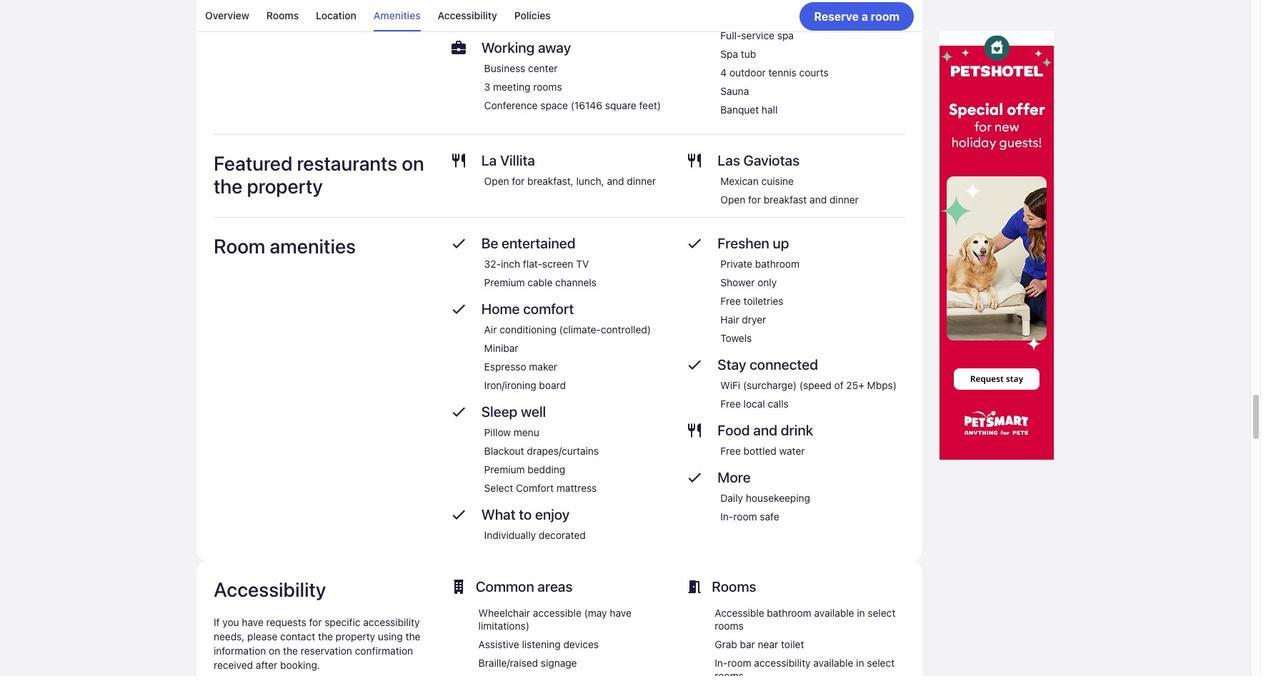 Task type: describe. For each thing, give the bounding box(es) containing it.
la villita
[[481, 152, 535, 169]]

accessible bathroom available in select rooms grab bar near toilet in-room accessibility available in select rooms
[[715, 608, 896, 677]]

the up reservation
[[318, 631, 333, 643]]

mall
[[767, 11, 786, 23]]

needs,
[[214, 631, 245, 643]]

connected
[[750, 357, 818, 373]]

room
[[214, 235, 265, 258]]

2 vertical spatial and
[[753, 422, 778, 439]]

open inside mexican cuisine open for breakfast and dinner
[[721, 194, 745, 206]]

select
[[484, 482, 513, 495]]

maker
[[529, 361, 557, 373]]

on inside if you have requests for specific accessibility needs, please contact the property using the information on the reservation confirmation received after booking.
[[269, 645, 280, 658]]

breakfast,
[[527, 175, 574, 187]]

freshen up
[[718, 235, 789, 252]]

lunch,
[[576, 175, 604, 187]]

hair
[[721, 314, 739, 326]]

1 vertical spatial rooms
[[715, 620, 744, 633]]

flat-
[[523, 258, 542, 270]]

on for restaurants
[[402, 152, 424, 175]]

bedding
[[528, 464, 565, 476]]

hall
[[762, 104, 778, 116]]

towels
[[721, 332, 752, 345]]

toilet
[[781, 639, 804, 651]]

0 horizontal spatial open
[[484, 175, 509, 187]]

common
[[476, 579, 534, 595]]

business
[[484, 62, 525, 74]]

conditioning
[[500, 324, 557, 336]]

booking.
[[280, 660, 320, 672]]

list containing overview
[[197, 0, 923, 31]]

up
[[773, 235, 789, 252]]

mexican
[[721, 175, 759, 187]]

rooms inside business center 3 meeting rooms conference space (16146 square feet)
[[533, 81, 562, 93]]

sleep well
[[481, 404, 546, 420]]

to
[[519, 507, 532, 523]]

more
[[718, 470, 751, 486]]

cable
[[528, 277, 553, 289]]

mexican cuisine open for breakfast and dinner
[[721, 175, 859, 206]]

bathroom for accessible
[[767, 608, 812, 620]]

policies
[[514, 9, 551, 21]]

nearby
[[520, 15, 552, 27]]

accessible
[[715, 608, 764, 620]]

room inside daily housekeeping in-room safe
[[733, 511, 757, 523]]

comfort
[[516, 482, 554, 495]]

amenities
[[270, 235, 356, 258]]

banquet
[[721, 104, 759, 116]]

individually
[[484, 530, 536, 542]]

0 vertical spatial available
[[814, 608, 854, 620]]

home comfort
[[481, 301, 574, 317]]

channels
[[555, 277, 597, 289]]

if you have requests for specific accessibility needs, please contact the property using the information on the reservation confirmation received after booking.
[[214, 617, 421, 672]]

4
[[721, 67, 727, 79]]

featured restaurants on the property
[[214, 152, 424, 198]]

golfing nearby
[[484, 15, 552, 27]]

be entertained
[[481, 235, 576, 252]]

safe
[[760, 511, 779, 523]]

contact
[[280, 631, 315, 643]]

the right "using"
[[406, 631, 421, 643]]

enjoy
[[535, 507, 570, 523]]

gaviotas
[[744, 152, 800, 169]]

1 horizontal spatial for
[[512, 175, 525, 187]]

feet)
[[639, 99, 661, 112]]

shopping mall on site full-service spa spa tub 4 outdoor tennis courts sauna banquet hall
[[721, 11, 829, 116]]

screen
[[542, 258, 573, 270]]

wheelchair
[[479, 608, 530, 620]]

confirmation
[[355, 645, 413, 658]]

local
[[744, 398, 765, 410]]

0 vertical spatial dinner
[[627, 175, 656, 187]]

tub
[[741, 48, 756, 60]]

free inside private bathroom shower only free toiletries hair dryer towels
[[721, 295, 741, 307]]

assistive
[[479, 639, 519, 651]]

free inside the wifi (surcharge) (speed of 25+ mbps) free local calls
[[721, 398, 741, 410]]

bathroom for private
[[755, 258, 800, 270]]

las gaviotas
[[718, 152, 800, 169]]

las
[[718, 152, 740, 169]]

meeting
[[493, 81, 531, 93]]

decorated
[[539, 530, 586, 542]]

near
[[758, 639, 778, 651]]

daily housekeeping in-room safe
[[721, 492, 810, 523]]

32-
[[484, 258, 501, 270]]

have inside if you have requests for specific accessibility needs, please contact the property using the information on the reservation confirmation received after booking.
[[242, 617, 264, 629]]

and inside mexican cuisine open for breakfast and dinner
[[810, 194, 827, 206]]

3
[[484, 81, 490, 93]]

shower
[[721, 277, 755, 289]]

for inside mexican cuisine open for breakfast and dinner
[[748, 194, 761, 206]]

property inside featured restaurants on the property
[[247, 174, 323, 198]]

location link
[[316, 0, 356, 31]]

pillow menu blackout drapes/curtains premium bedding select comfort mattress
[[484, 427, 599, 495]]

outdoor
[[730, 67, 766, 79]]

square
[[605, 99, 637, 112]]

25+
[[846, 380, 865, 392]]

property inside if you have requests for specific accessibility needs, please contact the property using the information on the reservation confirmation received after booking.
[[336, 631, 375, 643]]

accessible
[[533, 608, 582, 620]]

the inside featured restaurants on the property
[[214, 174, 243, 198]]

stay connected
[[718, 357, 818, 373]]

freshen
[[718, 235, 769, 252]]

air conditioning (climate-controlled) minibar espresso maker iron/ironing board
[[484, 324, 651, 392]]

working
[[481, 39, 535, 56]]

espresso
[[484, 361, 526, 373]]

limitations)
[[479, 620, 529, 633]]

0 vertical spatial in
[[857, 608, 865, 620]]

only
[[758, 277, 777, 289]]



Task type: vqa. For each thing, say whether or not it's contained in the screenshot.


Task type: locate. For each thing, give the bounding box(es) containing it.
dinner right lunch,
[[627, 175, 656, 187]]

0 vertical spatial rooms
[[266, 9, 299, 21]]

tv
[[576, 258, 589, 270]]

specific
[[325, 617, 361, 629]]

1 vertical spatial rooms
[[712, 579, 756, 595]]

reserve a room button
[[800, 2, 914, 30]]

list for rooms
[[686, 602, 905, 677]]

1 vertical spatial select
[[867, 658, 895, 670]]

accessibility link
[[438, 0, 497, 31]]

the
[[214, 174, 243, 198], [318, 631, 333, 643], [406, 631, 421, 643], [283, 645, 298, 658]]

0 horizontal spatial property
[[247, 174, 323, 198]]

0 vertical spatial select
[[868, 608, 896, 620]]

1 vertical spatial and
[[810, 194, 827, 206]]

room down 'daily'
[[733, 511, 757, 523]]

and up free bottled water
[[753, 422, 778, 439]]

2 vertical spatial rooms
[[715, 670, 744, 677]]

0 vertical spatial in-
[[721, 511, 733, 523]]

0 vertical spatial rooms
[[533, 81, 562, 93]]

bathroom down up
[[755, 258, 800, 270]]

rooms inside list
[[266, 9, 299, 21]]

water
[[779, 445, 805, 457]]

rooms down accessible
[[715, 620, 744, 633]]

2 horizontal spatial on
[[789, 11, 800, 23]]

wifi (surcharge) (speed of 25+ mbps) free local calls
[[721, 380, 897, 410]]

dinner
[[627, 175, 656, 187], [830, 194, 859, 206]]

room inside the accessible bathroom available in select rooms grab bar near toilet in-room accessibility available in select rooms
[[728, 658, 751, 670]]

room right a
[[871, 10, 900, 23]]

the up room
[[214, 174, 243, 198]]

bathroom up toilet
[[767, 608, 812, 620]]

mbps)
[[867, 380, 897, 392]]

accessibility inside if you have requests for specific accessibility needs, please contact the property using the information on the reservation confirmation received after booking.
[[363, 617, 420, 629]]

controlled)
[[601, 324, 651, 336]]

premium inside 32-inch flat-screen tv premium cable channels
[[484, 277, 525, 289]]

1 vertical spatial in-
[[715, 658, 728, 670]]

on right "restaurants"
[[402, 152, 424, 175]]

using
[[378, 631, 403, 643]]

have up please
[[242, 617, 264, 629]]

0 vertical spatial accessibility
[[363, 617, 420, 629]]

amenities link
[[374, 0, 421, 31]]

2 vertical spatial free
[[721, 445, 741, 457]]

blackout
[[484, 445, 524, 457]]

for down mexican on the right of the page
[[748, 194, 761, 206]]

0 vertical spatial accessibility
[[438, 9, 497, 21]]

the down contact
[[283, 645, 298, 658]]

board
[[539, 380, 566, 392]]

free bottled water
[[721, 445, 805, 457]]

business center 3 meeting rooms conference space (16146 square feet)
[[484, 62, 661, 112]]

requests
[[266, 617, 306, 629]]

have right (may
[[610, 608, 632, 620]]

center
[[528, 62, 558, 74]]

grab
[[715, 639, 737, 651]]

space
[[540, 99, 568, 112]]

0 horizontal spatial accessibility
[[363, 617, 420, 629]]

on inside shopping mall on site full-service spa spa tub 4 outdoor tennis courts sauna banquet hall
[[789, 11, 800, 23]]

la
[[481, 152, 497, 169]]

1 vertical spatial room
[[733, 511, 757, 523]]

0 horizontal spatial rooms
[[266, 9, 299, 21]]

free
[[721, 295, 741, 307], [721, 398, 741, 410], [721, 445, 741, 457]]

1 vertical spatial accessibility
[[754, 658, 811, 670]]

property up room amenities
[[247, 174, 323, 198]]

well
[[521, 404, 546, 420]]

(speed
[[800, 380, 832, 392]]

1 vertical spatial in
[[856, 658, 864, 670]]

1 vertical spatial property
[[336, 631, 375, 643]]

1 vertical spatial on
[[402, 152, 424, 175]]

in- down 'daily'
[[721, 511, 733, 523]]

sleep
[[481, 404, 518, 420]]

1 vertical spatial dinner
[[830, 194, 859, 206]]

1 free from the top
[[721, 295, 741, 307]]

0 vertical spatial room
[[871, 10, 900, 23]]

free down food at the right of the page
[[721, 445, 741, 457]]

property
[[247, 174, 323, 198], [336, 631, 375, 643]]

0 vertical spatial and
[[607, 175, 624, 187]]

list
[[197, 0, 923, 31], [450, 602, 669, 677], [686, 602, 905, 677]]

0 horizontal spatial and
[[607, 175, 624, 187]]

list containing wheelchair accessible (may have limitations)
[[450, 602, 669, 677]]

in
[[857, 608, 865, 620], [856, 658, 864, 670]]

on for mall
[[789, 11, 800, 23]]

accessibility up working
[[438, 9, 497, 21]]

free up hair
[[721, 295, 741, 307]]

in-
[[721, 511, 733, 523], [715, 658, 728, 670]]

free down wifi in the right bottom of the page
[[721, 398, 741, 410]]

toiletries
[[744, 295, 784, 307]]

bathroom inside the accessible bathroom available in select rooms grab bar near toilet in-room accessibility available in select rooms
[[767, 608, 812, 620]]

2 vertical spatial room
[[728, 658, 751, 670]]

1 vertical spatial bathroom
[[767, 608, 812, 620]]

1 vertical spatial accessibility
[[214, 578, 326, 602]]

home
[[481, 301, 520, 317]]

1 vertical spatial premium
[[484, 464, 525, 476]]

drapes/curtains
[[527, 445, 599, 457]]

on left site
[[789, 11, 800, 23]]

after
[[256, 660, 277, 672]]

2 vertical spatial on
[[269, 645, 280, 658]]

1 horizontal spatial have
[[610, 608, 632, 620]]

open for breakfast, lunch, and dinner
[[484, 175, 656, 187]]

available
[[814, 608, 854, 620], [813, 658, 853, 670]]

0 horizontal spatial have
[[242, 617, 264, 629]]

rooms up accessible
[[712, 579, 756, 595]]

1 vertical spatial open
[[721, 194, 745, 206]]

calls
[[768, 398, 789, 410]]

dryer
[[742, 314, 766, 326]]

rooms down grab on the bottom
[[715, 670, 744, 677]]

2 premium from the top
[[484, 464, 525, 476]]

site
[[803, 11, 820, 23]]

on inside featured restaurants on the property
[[402, 152, 424, 175]]

bathroom inside private bathroom shower only free toiletries hair dryer towels
[[755, 258, 800, 270]]

dinner right breakfast
[[830, 194, 859, 206]]

iron/ironing
[[484, 380, 536, 392]]

restaurants
[[297, 152, 398, 175]]

0 vertical spatial property
[[247, 174, 323, 198]]

3 free from the top
[[721, 445, 741, 457]]

0 horizontal spatial for
[[309, 617, 322, 629]]

spa
[[721, 48, 738, 60]]

for up contact
[[309, 617, 322, 629]]

premium down blackout
[[484, 464, 525, 476]]

select
[[868, 608, 896, 620], [867, 658, 895, 670]]

service
[[741, 29, 775, 42]]

(may
[[584, 608, 607, 620]]

received
[[214, 660, 253, 672]]

on up after in the left bottom of the page
[[269, 645, 280, 658]]

0 horizontal spatial on
[[269, 645, 280, 658]]

and right lunch,
[[607, 175, 624, 187]]

premium down "inch"
[[484, 277, 525, 289]]

if
[[214, 617, 220, 629]]

2 vertical spatial for
[[309, 617, 322, 629]]

0 vertical spatial bathroom
[[755, 258, 800, 270]]

spa
[[777, 29, 794, 42]]

working away
[[481, 39, 571, 56]]

property down specific
[[336, 631, 375, 643]]

please
[[247, 631, 278, 643]]

1 horizontal spatial on
[[402, 152, 424, 175]]

2 free from the top
[[721, 398, 741, 410]]

sauna
[[721, 85, 749, 97]]

1 horizontal spatial and
[[753, 422, 778, 439]]

1 horizontal spatial accessibility
[[754, 658, 811, 670]]

on
[[789, 11, 800, 23], [402, 152, 424, 175], [269, 645, 280, 658]]

bar
[[740, 639, 755, 651]]

0 vertical spatial premium
[[484, 277, 525, 289]]

list containing accessible bathroom available in select rooms
[[686, 602, 905, 677]]

0 horizontal spatial dinner
[[627, 175, 656, 187]]

information
[[214, 645, 266, 658]]

1 horizontal spatial open
[[721, 194, 745, 206]]

housekeeping
[[746, 492, 810, 505]]

dinner inside mexican cuisine open for breakfast and dinner
[[830, 194, 859, 206]]

1 horizontal spatial dinner
[[830, 194, 859, 206]]

premium inside pillow menu blackout drapes/curtains premium bedding select comfort mattress
[[484, 464, 525, 476]]

policies link
[[514, 0, 551, 31]]

in- inside the accessible bathroom available in select rooms grab bar near toilet in-room accessibility available in select rooms
[[715, 658, 728, 670]]

rooms down center
[[533, 81, 562, 93]]

accessibility inside the accessible bathroom available in select rooms grab bar near toilet in-room accessibility available in select rooms
[[754, 658, 811, 670]]

private
[[721, 258, 752, 270]]

reserve a room
[[814, 10, 900, 23]]

room down the bar
[[728, 658, 751, 670]]

1 vertical spatial for
[[748, 194, 761, 206]]

accessibility up 'requests'
[[214, 578, 326, 602]]

and right breakfast
[[810, 194, 827, 206]]

open down the la
[[484, 175, 509, 187]]

food
[[718, 422, 750, 439]]

2 horizontal spatial for
[[748, 194, 761, 206]]

rooms link
[[266, 0, 299, 31]]

0 horizontal spatial accessibility
[[214, 578, 326, 602]]

menu
[[514, 427, 539, 439]]

individually decorated
[[484, 530, 586, 542]]

have inside wheelchair accessible (may have limitations) assistive listening devices braille/raised signage
[[610, 608, 632, 620]]

for inside if you have requests for specific accessibility needs, please contact the property using the information on the reservation confirmation received after booking.
[[309, 617, 322, 629]]

rooms left 'location'
[[266, 9, 299, 21]]

(climate-
[[559, 324, 601, 336]]

0 vertical spatial open
[[484, 175, 509, 187]]

full-
[[721, 29, 741, 42]]

open down mexican on the right of the page
[[721, 194, 745, 206]]

overview
[[205, 9, 249, 21]]

reserve
[[814, 10, 859, 23]]

accessibility down toilet
[[754, 658, 811, 670]]

comfort
[[523, 301, 574, 317]]

premium
[[484, 277, 525, 289], [484, 464, 525, 476]]

1 horizontal spatial property
[[336, 631, 375, 643]]

bottled
[[744, 445, 777, 457]]

private bathroom shower only free toiletries hair dryer towels
[[721, 258, 800, 345]]

0 vertical spatial free
[[721, 295, 741, 307]]

pillow
[[484, 427, 511, 439]]

list for common areas
[[450, 602, 669, 677]]

common areas
[[476, 579, 573, 595]]

1 horizontal spatial rooms
[[712, 579, 756, 595]]

0 vertical spatial on
[[789, 11, 800, 23]]

tennis
[[769, 67, 797, 79]]

room inside button
[[871, 10, 900, 23]]

stay
[[718, 357, 746, 373]]

in- inside daily housekeeping in-room safe
[[721, 511, 733, 523]]

2 horizontal spatial and
[[810, 194, 827, 206]]

1 horizontal spatial accessibility
[[438, 9, 497, 21]]

air
[[484, 324, 497, 336]]

1 premium from the top
[[484, 277, 525, 289]]

in- down grab on the bottom
[[715, 658, 728, 670]]

what
[[481, 507, 516, 523]]

accessibility up "using"
[[363, 617, 420, 629]]

0 vertical spatial for
[[512, 175, 525, 187]]

1 vertical spatial free
[[721, 398, 741, 410]]

shopping
[[721, 11, 764, 23]]

for down villita
[[512, 175, 525, 187]]

1 vertical spatial available
[[813, 658, 853, 670]]



